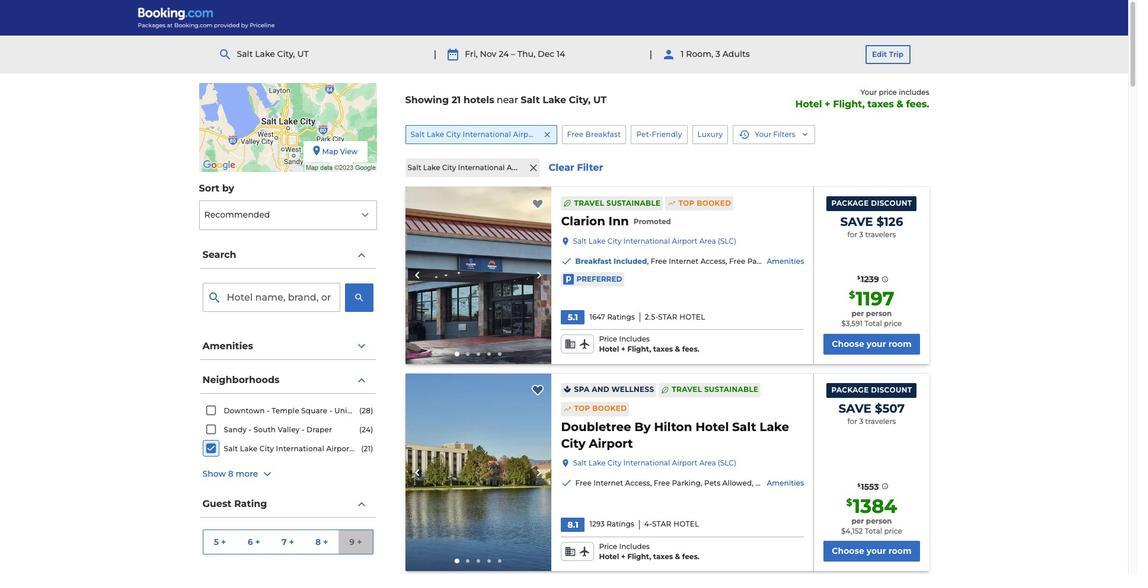 Task type: locate. For each thing, give the bounding box(es) containing it.
0 horizontal spatial 8
[[228, 469, 234, 479]]

1 vertical spatial 8
[[315, 536, 321, 547]]

1 package from the top
[[832, 199, 869, 208]]

1 horizontal spatial |
[[650, 49, 652, 60]]

1 choose from the top
[[832, 338, 864, 349]]

$ left the 1384
[[847, 497, 853, 508]]

hotel up the expand icon
[[796, 98, 822, 110]]

clear filter button
[[544, 161, 608, 179]]

0 vertical spatial total
[[865, 319, 882, 328]]

1 vertical spatial save
[[839, 401, 872, 415]]

package discount
[[832, 199, 912, 208], [832, 385, 912, 394]]

price down the 1384
[[884, 526, 903, 535]]

0 horizontal spatial |
[[434, 49, 437, 60]]

2 includes from the top
[[619, 542, 650, 551]]

2 total from the top
[[865, 526, 883, 535]]

your price includes hotel + flight, taxes & fees.
[[796, 88, 930, 110]]

2 package from the top
[[832, 385, 869, 394]]

1 go to image #3 image from the top
[[477, 352, 480, 356]]

pets
[[780, 257, 796, 266]]

2 go to image #2 image from the top
[[466, 559, 470, 563]]

1 vertical spatial travelers
[[865, 417, 896, 426]]

room down "$ 1384 per person $4,152 total price"
[[889, 546, 912, 556]]

includes down 2.5-
[[619, 335, 650, 343]]

1 horizontal spatial booked
[[697, 199, 731, 207]]

2 vertical spatial flight,
[[628, 552, 651, 561]]

person inside $ 1197 per person $3,591 total price
[[866, 309, 892, 318]]

1 horizontal spatial city,
[[569, 95, 591, 106]]

0 vertical spatial property building image
[[405, 187, 552, 364]]

for 3 travelers down save $507
[[848, 417, 896, 426]]

airport inside doubletree by hilton hotel salt lake city airport
[[589, 436, 633, 451]]

$ inside $ 1239
[[857, 275, 860, 280]]

$ for 1384
[[847, 497, 853, 508]]

7 +
[[282, 536, 294, 547]]

1 vertical spatial star
[[652, 520, 672, 529]]

8 inside button
[[228, 469, 234, 479]]

0 vertical spatial travelers
[[865, 230, 896, 239]]

1 vertical spatial go to image #4 image
[[487, 559, 491, 563]]

total right $3,591
[[865, 319, 882, 328]]

1 vertical spatial your
[[867, 546, 886, 556]]

salt
[[237, 49, 253, 59], [521, 95, 540, 106], [411, 130, 425, 139], [408, 163, 421, 172], [573, 237, 587, 246], [732, 420, 757, 434], [224, 444, 238, 453], [573, 458, 587, 467]]

7
[[282, 536, 287, 547]]

your left the 'filters'
[[755, 130, 772, 139]]

choose your room for 1384
[[832, 546, 912, 556]]

0 vertical spatial package discount
[[832, 199, 912, 208]]

search button
[[200, 242, 376, 269]]

1 vertical spatial choose
[[832, 546, 864, 556]]

$ inside "$ 1384 per person $4,152 total price"
[[847, 497, 853, 508]]

parking,
[[748, 257, 778, 266]]

2 package discount from the top
[[832, 385, 912, 394]]

per inside $ 1197 per person $3,591 total price
[[852, 309, 864, 318]]

go to image #4 image for 1197
[[487, 352, 491, 356]]

price includes hotel + flight, taxes & fees. down 2.5-
[[599, 335, 700, 353]]

2 go to image #3 image from the top
[[477, 559, 480, 563]]

1 go to image #1 image from the top
[[455, 352, 460, 356]]

fees. down 2.5-star hotel
[[682, 345, 700, 353]]

discount for 1384
[[871, 385, 912, 394]]

2 vertical spatial 3
[[859, 417, 864, 426]]

1 vertical spatial price
[[884, 319, 902, 328]]

guest rating button
[[200, 491, 376, 518]]

travel up clarion inn
[[574, 199, 604, 207]]

0 vertical spatial choose your room
[[832, 338, 912, 349]]

hotel down "1293 ratings" in the bottom right of the page
[[599, 552, 619, 561]]

$ left 1239
[[857, 275, 860, 280]]

your inside button
[[755, 130, 772, 139]]

1 room from the top
[[889, 338, 912, 349]]

ratings right "1647"
[[607, 312, 635, 321]]

save left $126
[[841, 215, 873, 229]]

room for 1197
[[889, 338, 912, 349]]

downtown - temple square - university park
[[224, 406, 391, 415]]

2 go to image #1 image from the top
[[455, 559, 460, 564]]

price down "1293 ratings" in the bottom right of the page
[[599, 542, 617, 551]]

1 horizontal spatial sustainable
[[704, 385, 759, 394]]

price includes hotel + flight, taxes & fees. for 1384
[[599, 542, 700, 561]]

airport
[[513, 130, 539, 139], [507, 163, 532, 172], [672, 237, 698, 246], [949, 257, 975, 266], [589, 436, 633, 451], [326, 444, 353, 453], [672, 458, 698, 467]]

for for 1197
[[848, 230, 858, 239]]

go to image #5 image
[[498, 352, 502, 356], [498, 559, 502, 563]]

2 photo carousel region from the top
[[405, 373, 552, 571]]

discount
[[871, 199, 912, 208], [871, 385, 912, 394]]

1 horizontal spatial 8
[[315, 536, 321, 547]]

1 travelers from the top
[[865, 230, 896, 239]]

airport up internet
[[672, 237, 698, 246]]

hotel inside your price includes hotel + flight, taxes & fees.
[[796, 98, 822, 110]]

property building image for 1384
[[405, 373, 552, 571]]

+ inside button
[[255, 536, 260, 547]]

& for 1384
[[675, 552, 680, 561]]

$4,152
[[841, 526, 863, 535]]

0 horizontal spatial top booked
[[574, 404, 627, 413]]

salt inside button
[[408, 163, 421, 172]]

room for 1384
[[889, 546, 912, 556]]

| left fri, at the top
[[434, 49, 437, 60]]

area down 'doubletree by hilton hotel salt lake city airport' element
[[700, 458, 716, 467]]

0 vertical spatial save
[[841, 215, 873, 229]]

top booked up doubletree
[[574, 404, 627, 413]]

0 vertical spatial choose your room button
[[824, 334, 920, 354]]

your filters button
[[733, 125, 815, 144]]

0 vertical spatial your
[[861, 88, 877, 97]]

$ inside $ 1197 per person $3,591 total price
[[849, 289, 855, 301]]

1 horizontal spatial top booked
[[679, 199, 731, 207]]

airport down doubletree
[[589, 436, 633, 451]]

1 person from the top
[[866, 309, 892, 318]]

save for 1384
[[839, 401, 872, 415]]

1647
[[590, 312, 605, 321]]

discount up '$507' at the right bottom
[[871, 385, 912, 394]]

price inside "$ 1384 per person $4,152 total price"
[[884, 526, 903, 535]]

taxes down 4-star hotel
[[653, 552, 673, 561]]

(slc) right the (21)
[[374, 444, 393, 453]]

2 property building image from the top
[[405, 373, 552, 571]]

0 vertical spatial 3
[[716, 49, 720, 59]]

1 vertical spatial top
[[574, 404, 590, 413]]

2.5-star hotel
[[645, 312, 705, 321]]

4-star hotel
[[644, 520, 699, 529]]

taxes down edit
[[868, 98, 894, 110]]

go to image #3 image
[[477, 352, 480, 356], [477, 559, 480, 563]]

$ 1197 per person $3,591 total price
[[842, 287, 902, 328]]

price down 1197
[[884, 319, 902, 328]]

international inside button
[[458, 163, 505, 172]]

,
[[647, 257, 649, 266]]

2 choose your room button from the top
[[824, 541, 920, 562]]

2 choose your room from the top
[[832, 546, 912, 556]]

taxes for 1384
[[653, 552, 673, 561]]

1 vertical spatial property building image
[[405, 373, 552, 571]]

1 price includes hotel + flight, taxes & fees. from the top
[[599, 335, 700, 353]]

fees. inside your price includes hotel + flight, taxes & fees.
[[906, 98, 930, 110]]

save $507
[[839, 401, 905, 415]]

2 | from the left
[[650, 49, 652, 60]]

per up $3,591
[[852, 309, 864, 318]]

1 vertical spatial taxes
[[653, 345, 673, 353]]

1 vertical spatial &
[[675, 345, 680, 353]]

filters
[[773, 130, 796, 139]]

hotel right "hilton"
[[696, 420, 729, 434]]

salt lake city international airport area (slc)
[[411, 130, 580, 139], [408, 163, 571, 172], [573, 237, 737, 246], [224, 444, 393, 453], [573, 458, 737, 467]]

0 vertical spatial amenities
[[767, 257, 804, 266]]

3 right room,
[[716, 49, 720, 59]]

total inside "$ 1384 per person $4,152 total price"
[[865, 526, 883, 535]]

temple
[[272, 406, 299, 415]]

ratings for 1197
[[607, 312, 635, 321]]

0 vertical spatial choose
[[832, 338, 864, 349]]

travel sustainable up 'doubletree by hilton hotel salt lake city airport' element
[[672, 385, 759, 394]]

1 photo carousel region from the top
[[405, 187, 552, 364]]

2 for from the top
[[848, 417, 858, 426]]

salt inside doubletree by hilton hotel salt lake city airport
[[732, 420, 757, 434]]

save
[[841, 215, 873, 229], [839, 401, 872, 415]]

2 vertical spatial amenities
[[767, 478, 804, 487]]

travelers down save $507
[[865, 417, 896, 426]]

for 3 travelers for 1197
[[848, 230, 896, 239]]

salt lake city international airport area (slc) inside button
[[408, 163, 571, 172]]

1 per from the top
[[852, 309, 864, 318]]

1647 ratings
[[590, 312, 635, 321]]

price down 1647 ratings
[[599, 335, 617, 343]]

1 choose your room button from the top
[[824, 334, 920, 354]]

1 vertical spatial amenities
[[203, 340, 253, 352]]

choose down the $4,152
[[832, 546, 864, 556]]

clear
[[549, 162, 574, 173]]

0 vertical spatial taxes
[[868, 98, 894, 110]]

0 vertical spatial breakfast
[[586, 130, 621, 139]]

package up save $507
[[832, 385, 869, 394]]

rooms/facili
[[1092, 257, 1137, 266]]

2 go to image #4 image from the top
[[487, 559, 491, 563]]

discount up $126
[[871, 199, 912, 208]]

area left filter
[[534, 163, 551, 172]]

0 vertical spatial top
[[679, 199, 695, 207]]

flight,
[[833, 98, 865, 110], [628, 345, 651, 353], [628, 552, 651, 561]]

includes down 4-
[[619, 542, 650, 551]]

free up clear filter
[[567, 130, 584, 139]]

1 vertical spatial room
[[889, 546, 912, 556]]

1 vertical spatial package discount
[[832, 385, 912, 394]]

2 for 3 travelers from the top
[[848, 417, 896, 426]]

$ inside the $ 1553
[[858, 482, 861, 488]]

shuttle,
[[977, 257, 1005, 266]]

1 for 3 travelers from the top
[[848, 230, 896, 239]]

your down "$ 1384 per person $4,152 total price"
[[867, 546, 886, 556]]

go to image #4 image
[[487, 352, 491, 356], [487, 559, 491, 563]]

1 price from the top
[[599, 335, 617, 343]]

(slc) up the access,
[[718, 237, 737, 246]]

travelers down "save $126" on the top right
[[865, 230, 896, 239]]

1 vertical spatial booked
[[593, 404, 627, 413]]

2 vertical spatial fees.
[[682, 552, 700, 561]]

package up "save $126" on the top right
[[832, 199, 869, 208]]

breakfast up preferred
[[575, 257, 612, 266]]

1553
[[861, 481, 879, 492]]

total
[[865, 319, 882, 328], [865, 526, 883, 535]]

1 vertical spatial price
[[599, 542, 617, 551]]

1 package discount from the top
[[832, 199, 912, 208]]

go to image #1 image for 1197
[[455, 352, 460, 356]]

1 vertical spatial total
[[865, 526, 883, 535]]

for
[[848, 230, 858, 239], [848, 417, 858, 426]]

package discount up save $507
[[832, 385, 912, 394]]

top booked
[[679, 199, 731, 207], [574, 404, 627, 413]]

1 vertical spatial photo carousel region
[[405, 373, 552, 571]]

per up the $4,152
[[852, 516, 864, 525]]

1 vertical spatial 3
[[859, 230, 864, 239]]

pool,
[[873, 257, 891, 266]]

6 +
[[248, 536, 260, 547]]

1 vertical spatial go to image #3 image
[[477, 559, 480, 563]]

8 left more
[[228, 469, 234, 479]]

1 vertical spatial ut
[[593, 95, 607, 106]]

$ left 1197
[[849, 289, 855, 301]]

neighborhoods button
[[200, 367, 376, 394]]

1 vertical spatial discount
[[871, 385, 912, 394]]

price inside $ 1197 per person $3,591 total price
[[884, 319, 902, 328]]

for down save $507
[[848, 417, 858, 426]]

1 vertical spatial package
[[832, 385, 869, 394]]

1 vertical spatial price includes hotel + flight, taxes & fees.
[[599, 542, 700, 561]]

fitness
[[893, 257, 919, 266]]

8 right 7 +
[[315, 536, 321, 547]]

0 vertical spatial price
[[879, 88, 897, 97]]

1 go to image #2 image from the top
[[466, 352, 470, 356]]

2 per from the top
[[852, 516, 864, 525]]

fees. for 1384
[[682, 552, 700, 561]]

includes for 1384
[[619, 542, 650, 551]]

go to image #3 image for 1197
[[477, 352, 480, 356]]

your down edit
[[861, 88, 877, 97]]

1 vertical spatial per
[[852, 516, 864, 525]]

for 3 travelers down "save $126" on the top right
[[848, 230, 896, 239]]

3 down "save $126" on the top right
[[859, 230, 864, 239]]

choose your room for 1197
[[832, 338, 912, 349]]

your
[[861, 88, 877, 97], [755, 130, 772, 139]]

for 3 travelers
[[848, 230, 896, 239], [848, 417, 896, 426]]

2 go to image #5 image from the top
[[498, 559, 502, 563]]

choose down $3,591
[[832, 338, 864, 349]]

free
[[567, 130, 584, 139], [651, 257, 667, 266], [729, 257, 746, 266]]

choose your room down $3,591
[[832, 338, 912, 349]]

1 vertical spatial choose your room button
[[824, 541, 920, 562]]

$ 1239
[[857, 274, 879, 285]]

0 vertical spatial go to image #5 image
[[498, 352, 502, 356]]

1 for from the top
[[848, 230, 858, 239]]

1
[[681, 49, 684, 59]]

1 go to image #5 image from the top
[[498, 352, 502, 356]]

free right ,
[[651, 257, 667, 266]]

area up clear
[[541, 130, 559, 139]]

1 vertical spatial ratings
[[607, 520, 634, 529]]

save left '$507' at the right bottom
[[839, 401, 872, 415]]

area up the access,
[[700, 237, 716, 246]]

property building image
[[405, 187, 552, 364], [405, 373, 552, 571]]

1 horizontal spatial travel
[[672, 385, 702, 394]]

booked
[[697, 199, 731, 207], [593, 404, 627, 413]]

top
[[679, 199, 695, 207], [574, 404, 590, 413]]

2 your from the top
[[867, 546, 886, 556]]

0 vertical spatial package
[[832, 199, 869, 208]]

clarion inn - promoted element
[[561, 213, 671, 230]]

friendly
[[652, 130, 682, 139]]

discount for 1197
[[871, 199, 912, 208]]

(28)
[[359, 406, 373, 415]]

per
[[852, 309, 864, 318], [852, 516, 864, 525]]

1 vertical spatial breakfast
[[575, 257, 612, 266]]

taxes
[[868, 98, 894, 110], [653, 345, 673, 353], [653, 552, 673, 561]]

0 vertical spatial discount
[[871, 199, 912, 208]]

1 total from the top
[[865, 319, 882, 328]]

2 choose from the top
[[832, 546, 864, 556]]

0 vertical spatial go to image #3 image
[[477, 352, 480, 356]]

0 vertical spatial your
[[867, 338, 886, 349]]

fri,
[[465, 49, 478, 59]]

booked up the access,
[[697, 199, 731, 207]]

star right "1293 ratings" in the bottom right of the page
[[652, 520, 672, 529]]

0 vertical spatial for 3 travelers
[[848, 230, 896, 239]]

area
[[541, 130, 559, 139], [534, 163, 551, 172], [700, 237, 716, 246], [355, 444, 372, 453], [700, 458, 716, 467]]

showing 21 hotels near salt lake city, ut
[[405, 95, 607, 106]]

price left includes
[[879, 88, 897, 97]]

- right the valley
[[302, 425, 305, 434]]

& down includes
[[897, 98, 904, 110]]

0 horizontal spatial top
[[574, 404, 590, 413]]

$ for 1197
[[849, 289, 855, 301]]

3 down save $507
[[859, 417, 864, 426]]

1 horizontal spatial your
[[861, 88, 877, 97]]

1 choose your room from the top
[[832, 338, 912, 349]]

person for 1197
[[866, 309, 892, 318]]

photo carousel region
[[405, 187, 552, 364], [405, 373, 552, 571]]

airport left clear
[[507, 163, 532, 172]]

1 | from the left
[[434, 49, 437, 60]]

Hotel name, brand, or keyword text field
[[203, 283, 340, 312]]

choose your room button down $3,591
[[824, 334, 920, 354]]

2 price from the top
[[599, 542, 617, 551]]

& down 4-star hotel
[[675, 552, 680, 561]]

photo carousel region for 1197
[[405, 187, 552, 364]]

price for 1384
[[599, 542, 617, 551]]

travel sustainable up inn
[[574, 199, 661, 207]]

(slc) inside the salt lake city international airport area (slc) button
[[553, 163, 571, 172]]

price
[[599, 335, 617, 343], [599, 542, 617, 551]]

showing
[[405, 95, 449, 106]]

go to image #2 image
[[466, 352, 470, 356], [466, 559, 470, 563]]

0 horizontal spatial travel sustainable
[[574, 199, 661, 207]]

1 vertical spatial for 3 travelers
[[848, 417, 896, 426]]

fees.
[[906, 98, 930, 110], [682, 345, 700, 353], [682, 552, 700, 561]]

go to image #5 image for 1384
[[498, 559, 502, 563]]

booking.com packages image
[[137, 7, 276, 28]]

1293 ratings
[[590, 520, 634, 529]]

choose your room down the $4,152
[[832, 546, 912, 556]]

0 vertical spatial travel sustainable
[[574, 199, 661, 207]]

rating
[[234, 498, 267, 509]]

hotel right 2.5-
[[680, 312, 705, 321]]

2 room from the top
[[889, 546, 912, 556]]

for for 1384
[[848, 417, 858, 426]]

choose your room button for 1384
[[824, 541, 920, 562]]

star right 1647 ratings
[[658, 312, 678, 321]]

0 vertical spatial room
[[889, 338, 912, 349]]

1 property building image from the top
[[405, 187, 552, 364]]

salt lake city international airport area (slc) button
[[405, 158, 571, 177]]

go to image #1 image
[[455, 352, 460, 356], [455, 559, 460, 564]]

1 discount from the top
[[871, 199, 912, 208]]

includes
[[619, 335, 650, 343], [619, 542, 650, 551]]

1 vertical spatial choose your room
[[832, 546, 912, 556]]

breakfast up filter
[[586, 130, 621, 139]]

top down spa
[[574, 404, 590, 413]]

0 horizontal spatial ut
[[297, 49, 309, 59]]

property building image for 1197
[[405, 187, 552, 364]]

per inside "$ 1384 per person $4,152 total price"
[[852, 516, 864, 525]]

$ left '1553'
[[858, 482, 861, 488]]

choose for 1197
[[832, 338, 864, 349]]

your
[[867, 338, 886, 349], [867, 546, 886, 556]]

0 vertical spatial ut
[[297, 49, 309, 59]]

person down '1553'
[[866, 516, 892, 525]]

travel up "hilton"
[[672, 385, 702, 394]]

1 your from the top
[[867, 338, 886, 349]]

for down "save $126" on the top right
[[848, 230, 858, 239]]

8 +
[[315, 536, 328, 547]]

airport right "center,"
[[949, 257, 975, 266]]

choose your room button
[[824, 334, 920, 354], [824, 541, 920, 562]]

0 vertical spatial go to image #2 image
[[466, 352, 470, 356]]

$126
[[877, 215, 903, 229]]

0 horizontal spatial city,
[[277, 49, 295, 59]]

&
[[897, 98, 904, 110], [675, 345, 680, 353], [675, 552, 680, 561]]

includes for 1197
[[619, 335, 650, 343]]

1 horizontal spatial travel sustainable
[[672, 385, 759, 394]]

total inside $ 1197 per person $3,591 total price
[[865, 319, 882, 328]]

amenities for 1384
[[767, 478, 804, 487]]

1 go to image #4 image from the top
[[487, 352, 491, 356]]

0 vertical spatial fees.
[[906, 98, 930, 110]]

adults
[[723, 49, 750, 59]]

free right the access,
[[729, 257, 746, 266]]

go to image #2 image for 1384
[[466, 559, 470, 563]]

1 vertical spatial go to image #2 image
[[466, 559, 470, 563]]

(slc) down 'doubletree by hilton hotel salt lake city airport' element
[[718, 458, 737, 467]]

5 +
[[214, 536, 226, 547]]

1 vertical spatial go to image #5 image
[[498, 559, 502, 563]]

taxes down 2.5-
[[653, 345, 673, 353]]

1 vertical spatial fees.
[[682, 345, 700, 353]]

| left 1
[[650, 49, 652, 60]]

1 vertical spatial top booked
[[574, 404, 627, 413]]

amenities inside dropdown button
[[203, 340, 253, 352]]

travelers for 1197
[[865, 230, 896, 239]]

airport down 'doubletree by hilton hotel salt lake city airport' element
[[672, 458, 698, 467]]

0 vertical spatial ratings
[[607, 312, 635, 321]]

package
[[832, 199, 869, 208], [832, 385, 869, 394]]

your inside your price includes hotel + flight, taxes & fees.
[[861, 88, 877, 97]]

1197
[[856, 287, 895, 310]]

package discount up "save $126" on the top right
[[832, 199, 912, 208]]

2 vertical spatial taxes
[[653, 552, 673, 561]]

2 person from the top
[[866, 516, 892, 525]]

9 +
[[349, 536, 362, 547]]

1 vertical spatial go to image #1 image
[[455, 559, 460, 564]]

(slc) left filter
[[553, 163, 571, 172]]

your down $ 1197 per person $3,591 total price
[[867, 338, 886, 349]]

choose your room
[[832, 338, 912, 349], [832, 546, 912, 556]]

& down 2.5-star hotel
[[675, 345, 680, 353]]

person inside "$ 1384 per person $4,152 total price"
[[866, 516, 892, 525]]

0 vertical spatial go to image #1 image
[[455, 352, 460, 356]]

top booked up the access,
[[679, 199, 731, 207]]

1 vertical spatial person
[[866, 516, 892, 525]]

fees. down 4-star hotel
[[682, 552, 700, 561]]

price for 1197
[[884, 319, 902, 328]]

price for 1384
[[884, 526, 903, 535]]

pet-
[[637, 130, 652, 139]]

choose your room button down the $4,152
[[824, 541, 920, 562]]

sandy
[[224, 425, 247, 434]]

0 vertical spatial includes
[[619, 335, 650, 343]]

1 horizontal spatial ut
[[593, 95, 607, 106]]

0 horizontal spatial booked
[[593, 404, 627, 413]]

expand image
[[800, 130, 810, 139]]

| for 1 room, 3 adults
[[650, 49, 652, 60]]

0 vertical spatial city,
[[277, 49, 295, 59]]

2 price includes hotel + flight, taxes & fees. from the top
[[599, 542, 700, 561]]

-
[[267, 406, 270, 415], [330, 406, 332, 415], [249, 425, 252, 434], [302, 425, 305, 434]]

per for 1384
[[852, 516, 864, 525]]

room down $ 1197 per person $3,591 total price
[[889, 338, 912, 349]]

hotel inside doubletree by hilton hotel salt lake city airport
[[696, 420, 729, 434]]

2 vertical spatial price
[[884, 526, 903, 535]]

0 vertical spatial star
[[658, 312, 678, 321]]

taxes inside your price includes hotel + flight, taxes & fees.
[[868, 98, 894, 110]]

top up internet
[[679, 199, 695, 207]]

room,
[[686, 49, 713, 59]]

more
[[236, 469, 258, 479]]

0 horizontal spatial travel
[[574, 199, 604, 207]]

travel sustainable
[[574, 199, 661, 207], [672, 385, 759, 394]]

choose for 1384
[[832, 546, 864, 556]]

1 includes from the top
[[619, 335, 650, 343]]

fees. down includes
[[906, 98, 930, 110]]

2 travelers from the top
[[865, 417, 896, 426]]

2 discount from the top
[[871, 385, 912, 394]]



Task type: describe. For each thing, give the bounding box(es) containing it.
(21)
[[361, 444, 373, 453]]

city inside doubletree by hilton hotel salt lake city airport
[[561, 436, 586, 451]]

dec
[[538, 49, 555, 59]]

area inside the salt lake city international airport area (slc) button
[[534, 163, 551, 172]]

map
[[322, 147, 338, 156]]

thu,
[[518, 49, 536, 59]]

free breakfast
[[567, 130, 621, 139]]

city inside button
[[442, 163, 456, 172]]

$ for 1239
[[857, 275, 860, 280]]

luxury
[[698, 130, 723, 139]]

airport down near
[[513, 130, 539, 139]]

star for 1384
[[652, 520, 672, 529]]

total for 1384
[[865, 526, 883, 535]]

lake inside button
[[423, 163, 440, 172]]

wellness
[[612, 385, 654, 394]]

by
[[635, 420, 651, 434]]

show 8 more button
[[203, 467, 373, 482]]

1 vertical spatial sustainable
[[704, 385, 759, 394]]

1 vertical spatial city,
[[569, 95, 591, 106]]

$ 1384 per person $4,152 total price
[[841, 494, 903, 535]]

park
[[374, 406, 391, 415]]

fees. for 1197
[[682, 345, 700, 353]]

go to image #2 image for 1197
[[466, 352, 470, 356]]

flight, for 1197
[[628, 345, 651, 353]]

save for 1197
[[841, 215, 873, 229]]

21
[[452, 95, 461, 106]]

8 inside button
[[315, 536, 321, 547]]

per for 1197
[[852, 309, 864, 318]]

ratings for 1384
[[607, 520, 634, 529]]

amenities for 1197
[[767, 257, 804, 266]]

package discount for 1384
[[832, 385, 912, 394]]

1 horizontal spatial top
[[679, 199, 695, 207]]

restaurant,
[[1007, 257, 1049, 266]]

your for your price includes hotel + flight, taxes & fees.
[[861, 88, 877, 97]]

trip
[[889, 50, 904, 59]]

3 for 1197
[[859, 230, 864, 239]]

0 vertical spatial sustainable
[[607, 199, 661, 207]]

airport down draper
[[326, 444, 353, 453]]

$ for 1553
[[858, 482, 861, 488]]

draper
[[307, 425, 332, 434]]

included
[[614, 257, 647, 266]]

price inside your price includes hotel + flight, taxes & fees.
[[879, 88, 897, 97]]

(24)
[[359, 425, 373, 434]]

area down (24)
[[355, 444, 372, 453]]

14
[[557, 49, 565, 59]]

south
[[254, 425, 276, 434]]

star for 1197
[[658, 312, 678, 321]]

| for fri, nov 24 – thu, dec 14
[[434, 49, 437, 60]]

center,
[[921, 257, 947, 266]]

$3,591
[[842, 319, 863, 328]]

+ inside your price includes hotel + flight, taxes & fees.
[[825, 98, 831, 110]]

go to image #1 image for 1384
[[455, 559, 460, 564]]

2.5-
[[645, 312, 658, 321]]

your for 1384
[[867, 546, 886, 556]]

package for 1384
[[832, 385, 869, 394]]

view
[[340, 147, 358, 156]]

1293
[[590, 520, 605, 529]]

–
[[511, 49, 515, 59]]

square
[[301, 406, 328, 415]]

your for your filters
[[755, 130, 772, 139]]

flight, for 1384
[[628, 552, 651, 561]]

doubletree by hilton hotel salt lake city airport
[[561, 420, 789, 451]]

& for 1197
[[675, 345, 680, 353]]

search
[[203, 249, 236, 260]]

by
[[222, 183, 234, 194]]

swimming
[[831, 257, 871, 266]]

hotel down 1647 ratings
[[599, 345, 619, 353]]

2 horizontal spatial free
[[729, 257, 746, 266]]

0 horizontal spatial free
[[567, 130, 584, 139]]

1 vertical spatial travel
[[672, 385, 702, 394]]

sort
[[199, 183, 220, 194]]

8.1
[[568, 519, 579, 530]]

inn
[[609, 214, 629, 228]]

& inside your price includes hotel + flight, taxes & fees.
[[897, 98, 904, 110]]

nov
[[480, 49, 497, 59]]

sandy - south valley - draper
[[224, 425, 332, 434]]

package discount for 1197
[[832, 199, 912, 208]]

0 vertical spatial booked
[[697, 199, 731, 207]]

4-
[[644, 520, 652, 529]]

neighborhoods
[[203, 374, 280, 385]]

photo carousel region for 1384
[[405, 373, 552, 571]]

taxes for 1197
[[653, 345, 673, 353]]

price includes hotel + flight, taxes & fees. for 1197
[[599, 335, 700, 353]]

clarion inn
[[561, 214, 629, 228]]

doubletree by hilton hotel salt lake city airport element
[[561, 419, 804, 451]]

3 for 1384
[[859, 417, 864, 426]]

5 + button
[[203, 530, 237, 554]]

1384
[[853, 494, 897, 518]]

24
[[499, 49, 509, 59]]

price for 1197
[[599, 335, 617, 343]]

your filters
[[755, 130, 796, 139]]

- left temple
[[267, 406, 270, 415]]

airport inside button
[[507, 163, 532, 172]]

1239
[[861, 274, 879, 285]]

show
[[203, 469, 226, 479]]

edit
[[872, 50, 887, 59]]

clarion
[[561, 214, 605, 228]]

spa and wellness
[[574, 385, 654, 394]]

edit trip
[[872, 50, 904, 59]]

hilton
[[654, 420, 692, 434]]

- left south
[[249, 425, 252, 434]]

lake inside doubletree by hilton hotel salt lake city airport
[[760, 420, 789, 434]]

accessible
[[1051, 257, 1090, 266]]

package for 1197
[[832, 199, 869, 208]]

7 + button
[[271, 530, 305, 554]]

your for 1197
[[867, 338, 886, 349]]

(slc) up clear filter
[[561, 130, 580, 139]]

- right square
[[330, 406, 332, 415]]

person for 1384
[[866, 516, 892, 525]]

hotels
[[464, 95, 494, 106]]

9 + button
[[339, 530, 373, 554]]

6
[[248, 536, 253, 547]]

0 vertical spatial travel
[[574, 199, 604, 207]]

amenities button
[[200, 333, 376, 360]]

hotel right 4-
[[674, 520, 699, 529]]

breakfast included , free internet access, free parking, pets allowed, swimming pool, fitness center, airport shuttle, restaurant, accessible rooms/facili
[[575, 257, 1137, 266]]

5
[[214, 536, 219, 547]]

allowed,
[[798, 257, 829, 266]]

travelers for 1384
[[865, 417, 896, 426]]

total for 1197
[[865, 319, 882, 328]]

flight, inside your price includes hotel + flight, taxes & fees.
[[833, 98, 865, 110]]

go to image #4 image for 1384
[[487, 559, 491, 563]]

5.1
[[568, 312, 578, 323]]

1 horizontal spatial free
[[651, 257, 667, 266]]

valley
[[278, 425, 300, 434]]

go to image #3 image for 1384
[[477, 559, 480, 563]]

filter
[[577, 162, 603, 173]]

9
[[349, 536, 355, 547]]

map view
[[322, 147, 358, 156]]

salt lake city, ut
[[237, 49, 309, 59]]

0 vertical spatial top booked
[[679, 199, 731, 207]]

1 vertical spatial travel sustainable
[[672, 385, 759, 394]]

go to image #5 image for 1197
[[498, 352, 502, 356]]

includes
[[899, 88, 930, 97]]

recommended
[[204, 209, 270, 220]]

for 3 travelers for 1384
[[848, 417, 896, 426]]

doubletree
[[561, 420, 631, 434]]

recommended button
[[199, 200, 377, 230]]

choose your room button for 1197
[[824, 334, 920, 354]]

university
[[334, 406, 372, 415]]

pet-friendly
[[637, 130, 682, 139]]

edit trip button
[[865, 45, 911, 64]]



Task type: vqa. For each thing, say whether or not it's contained in the screenshot.
Your to the left
yes



